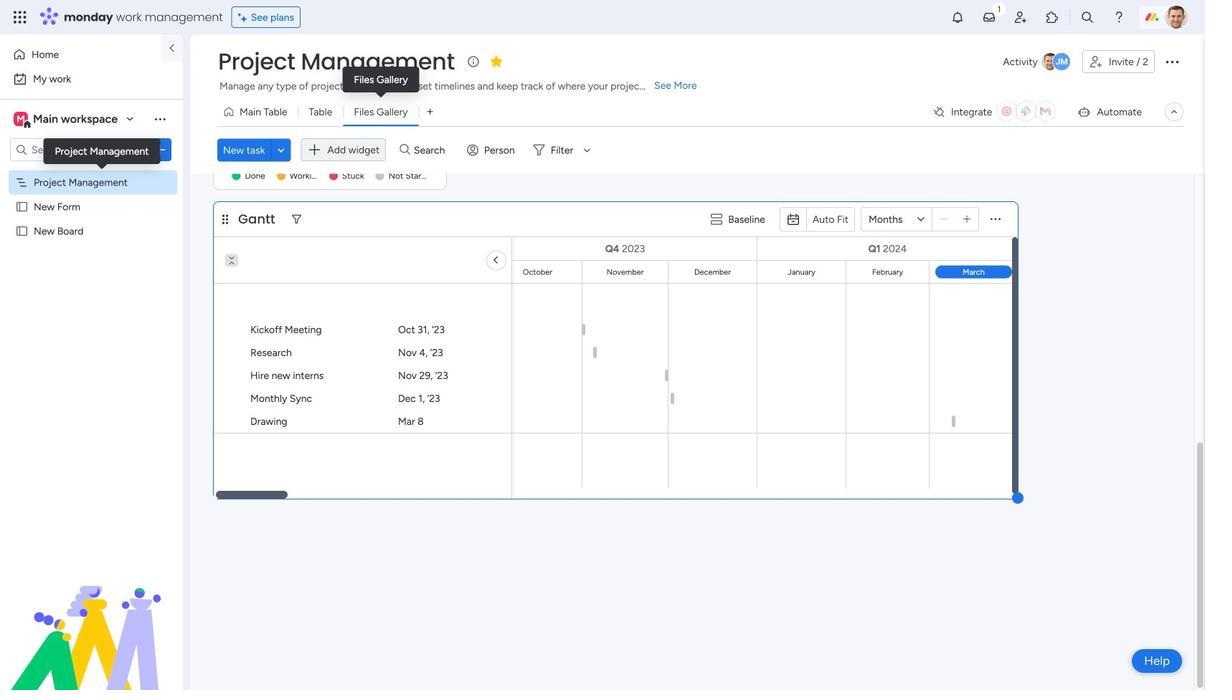 Task type: describe. For each thing, give the bounding box(es) containing it.
Search in workspace field
[[30, 142, 120, 158]]

collapse board header image
[[1169, 106, 1180, 118]]

search everything image
[[1080, 10, 1095, 24]]

workspace image
[[14, 111, 28, 127]]

2 vertical spatial option
[[0, 170, 183, 173]]

update feed image
[[982, 10, 996, 24]]

v2 search image
[[400, 142, 410, 158]]

more dots image
[[991, 214, 1001, 225]]

options image
[[153, 143, 167, 157]]

lottie animation image
[[0, 546, 183, 691]]

arrow down image
[[578, 141, 596, 159]]

see plans image
[[238, 9, 251, 25]]

angle right image
[[495, 254, 498, 267]]

angle down image
[[278, 145, 285, 155]]

options image
[[1164, 53, 1181, 70]]

v2 collapse up image
[[225, 259, 238, 269]]

lottie animation element
[[0, 546, 183, 691]]

workspace selection element
[[14, 110, 120, 129]]

v2 collapse down image
[[225, 249, 238, 259]]

show board description image
[[465, 55, 482, 69]]

1 vertical spatial option
[[9, 67, 174, 90]]

remove from favorites image
[[489, 54, 503, 69]]



Task type: locate. For each thing, give the bounding box(es) containing it.
1 public board image from the top
[[15, 200, 29, 214]]

main content
[[0, 0, 1205, 691]]

v2 plus image
[[963, 214, 971, 225]]

Search field
[[410, 140, 453, 160]]

1 image
[[993, 1, 1006, 17]]

None field
[[214, 47, 458, 77], [235, 210, 279, 229], [214, 47, 458, 77], [235, 210, 279, 229]]

terry turtle image
[[1165, 6, 1188, 29]]

notifications image
[[951, 10, 965, 24]]

1 vertical spatial public board image
[[15, 225, 29, 238]]

workspace options image
[[153, 112, 167, 126]]

help image
[[1112, 10, 1126, 24]]

invite members image
[[1014, 10, 1028, 24]]

option
[[9, 43, 153, 66], [9, 67, 174, 90], [0, 170, 183, 173]]

2 public board image from the top
[[15, 225, 29, 238]]

select product image
[[13, 10, 27, 24]]

0 vertical spatial option
[[9, 43, 153, 66]]

0 vertical spatial public board image
[[15, 200, 29, 214]]

public board image
[[15, 200, 29, 214], [15, 225, 29, 238]]

dapulse drag handle 3 image
[[222, 214, 228, 225]]

add view image
[[427, 107, 433, 117]]

list box
[[0, 168, 183, 437]]

monday marketplace image
[[1045, 10, 1060, 24]]



Task type: vqa. For each thing, say whether or not it's contained in the screenshot.
Basic CRM
no



